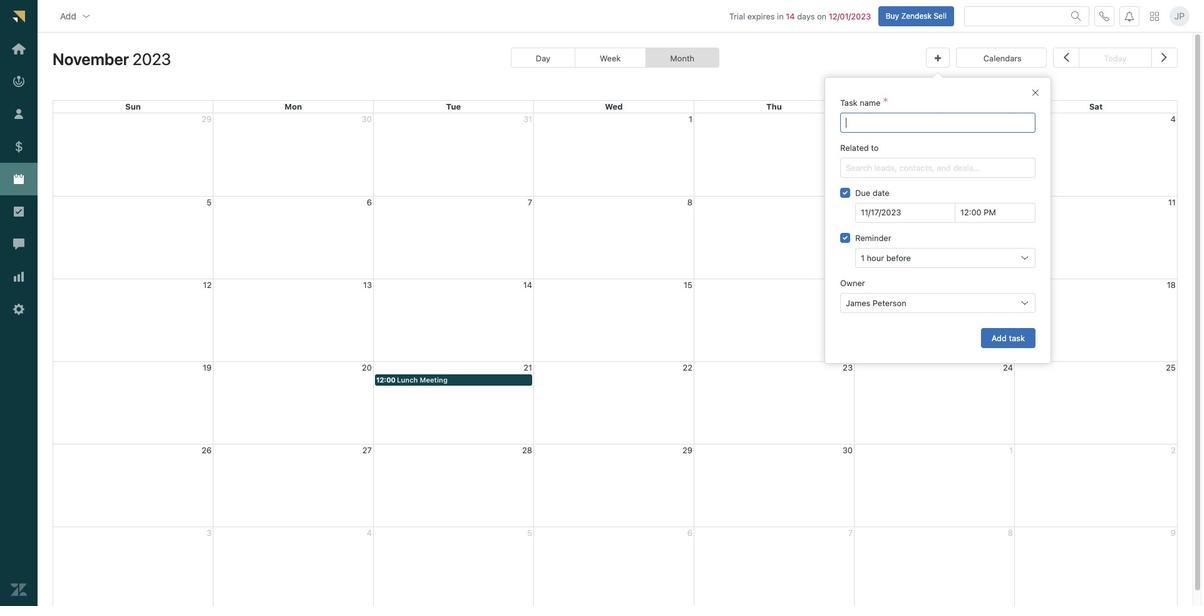 Task type: describe. For each thing, give the bounding box(es) containing it.
29
[[683, 445, 693, 455]]

november
[[53, 50, 129, 68]]

name
[[860, 98, 881, 108]]

add for add task
[[992, 333, 1007, 343]]

contacts,
[[900, 163, 935, 173]]

james
[[846, 298, 871, 308]]

15
[[684, 280, 693, 290]]

wed
[[605, 102, 623, 112]]

november 2023
[[53, 50, 171, 68]]

deals…
[[953, 163, 980, 173]]

calls image
[[1100, 11, 1110, 21]]

buy zendesk sell
[[886, 11, 947, 20]]

jp
[[1175, 11, 1185, 21]]

cancel image
[[1031, 88, 1041, 98]]

1 hour before
[[861, 253, 911, 263]]

search image
[[1072, 11, 1082, 21]]

reminder
[[856, 233, 892, 243]]

9
[[848, 197, 853, 207]]

1 for 1
[[689, 114, 693, 124]]

search
[[846, 163, 872, 173]]

days
[[797, 11, 815, 21]]

19
[[203, 362, 212, 372]]

trial expires in 14 days on 12/01/2023
[[729, 11, 871, 21]]

peterson
[[873, 298, 907, 308]]

buy
[[886, 11, 899, 20]]

4
[[1171, 114, 1176, 124]]

plus image
[[935, 55, 942, 63]]

add task button
[[981, 328, 1036, 348]]

angle left image
[[1064, 49, 1070, 65]]

23
[[843, 362, 853, 372]]

before
[[887, 253, 911, 263]]

1 for 1 hour before
[[861, 253, 865, 263]]

zendesk products image
[[1150, 12, 1159, 20]]

add task
[[992, 333, 1025, 343]]

8
[[688, 197, 693, 207]]

and
[[937, 163, 951, 173]]

22
[[683, 362, 693, 372]]

bell image
[[1125, 11, 1135, 21]]

tue
[[446, 102, 461, 112]]

due
[[856, 188, 871, 198]]

in
[[777, 11, 784, 21]]

on
[[817, 11, 827, 21]]

add for add
[[60, 10, 76, 21]]

task
[[1009, 333, 1025, 343]]

sell
[[934, 11, 947, 20]]

week
[[600, 53, 621, 63]]

task name
[[840, 98, 881, 108]]

task
[[840, 98, 858, 108]]

3
[[1008, 114, 1013, 124]]

angle right image
[[1162, 49, 1168, 65]]

due date
[[856, 188, 890, 198]]

12:00
[[376, 376, 396, 384]]



Task type: vqa. For each thing, say whether or not it's contained in the screenshot.
add task button
yes



Task type: locate. For each thing, give the bounding box(es) containing it.
1 vertical spatial 1
[[861, 253, 865, 263]]

calendars
[[984, 53, 1022, 63]]

16
[[844, 280, 853, 290]]

5
[[207, 197, 212, 207]]

search leads, contacts, and deals…
[[846, 163, 980, 173]]

28
[[522, 445, 532, 455]]

thu
[[767, 102, 782, 112]]

fri
[[929, 102, 940, 112]]

1 horizontal spatial add
[[992, 333, 1007, 343]]

lunch
[[397, 376, 418, 384]]

0 vertical spatial 14
[[786, 11, 795, 21]]

zendesk image
[[11, 582, 27, 598]]

to
[[871, 143, 879, 153]]

14
[[786, 11, 795, 21], [523, 280, 532, 290]]

day
[[536, 53, 551, 63]]

zendesk
[[901, 11, 932, 20]]

chevron down image
[[81, 11, 91, 21]]

6
[[367, 197, 372, 207]]

2
[[848, 114, 853, 124]]

buy zendesk sell button
[[878, 6, 954, 26]]

7
[[528, 197, 532, 207]]

sat
[[1090, 102, 1103, 112]]

20
[[362, 362, 372, 372]]

0 horizontal spatial 1
[[689, 114, 693, 124]]

1 inside button
[[861, 253, 865, 263]]

related
[[840, 143, 869, 153]]

1 hour before button
[[856, 248, 1036, 268]]

12
[[203, 280, 212, 290]]

1 vertical spatial 14
[[523, 280, 532, 290]]

jp button
[[1170, 6, 1190, 26]]

0 vertical spatial 1
[[689, 114, 693, 124]]

add inside button
[[992, 333, 1007, 343]]

18
[[1167, 280, 1176, 290]]

hour
[[867, 253, 884, 263]]

date
[[873, 188, 890, 198]]

expires
[[748, 11, 775, 21]]

1 vertical spatial add
[[992, 333, 1007, 343]]

meeting
[[420, 376, 448, 384]]

add button
[[50, 4, 101, 29]]

add left chevron down "icon"
[[60, 10, 76, 21]]

13
[[363, 280, 372, 290]]

asterisk image
[[883, 98, 888, 108]]

1 horizontal spatial 14
[[786, 11, 795, 21]]

30
[[843, 445, 853, 455]]

11
[[1169, 197, 1176, 207]]

trial
[[729, 11, 745, 21]]

related to
[[840, 143, 879, 153]]

25
[[1166, 362, 1176, 372]]

Task name field
[[846, 113, 1030, 132]]

1
[[689, 114, 693, 124], [861, 253, 865, 263]]

2023
[[133, 50, 171, 68]]

1 horizontal spatial 1
[[861, 253, 865, 263]]

Search leads, contacts, and deals… field
[[846, 158, 1030, 177]]

0 horizontal spatial 14
[[523, 280, 532, 290]]

12/01/2023
[[829, 11, 871, 21]]

27
[[363, 445, 372, 455]]

mon
[[285, 102, 302, 112]]

26
[[202, 445, 212, 455]]

10
[[1005, 197, 1013, 207]]

HH:MM field
[[961, 204, 1030, 222]]

james peterson
[[846, 298, 907, 308]]

add left task
[[992, 333, 1007, 343]]

owner
[[840, 278, 865, 288]]

sun
[[125, 102, 141, 112]]

0 horizontal spatial add
[[60, 10, 76, 21]]

leads,
[[875, 163, 897, 173]]

add inside button
[[60, 10, 76, 21]]

today
[[1104, 53, 1127, 63]]

21
[[524, 362, 532, 372]]

24
[[1003, 362, 1013, 372]]

12:00 lunch meeting
[[376, 376, 448, 384]]

0 vertical spatial add
[[60, 10, 76, 21]]

MM/DD/YYYY field
[[861, 204, 950, 222]]

add
[[60, 10, 76, 21], [992, 333, 1007, 343]]

james peterson button
[[840, 293, 1036, 313]]



